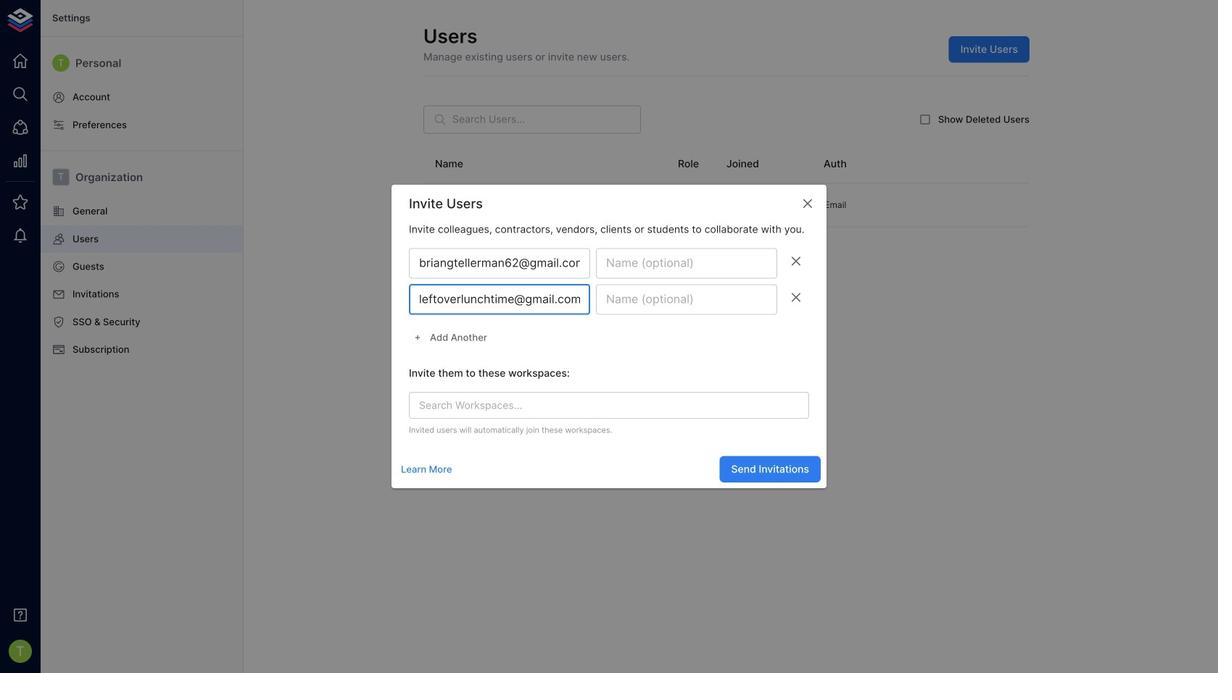 Task type: describe. For each thing, give the bounding box(es) containing it.
1 email address text field from the top
[[409, 249, 591, 279]]

name (optional) text field for 1st the email address text box from the top of the page
[[596, 249, 778, 279]]

name (optional) text field for 1st the email address text box from the bottom
[[596, 285, 778, 315]]

Search Workspaces... text field
[[414, 397, 781, 415]]



Task type: locate. For each thing, give the bounding box(es) containing it.
0 vertical spatial email address text field
[[409, 249, 591, 279]]

0 vertical spatial name (optional) text field
[[596, 249, 778, 279]]

Name (optional) text field
[[596, 249, 778, 279], [596, 285, 778, 315]]

dialog
[[392, 185, 827, 489]]

1 vertical spatial name (optional) text field
[[596, 285, 778, 315]]

Email Address text field
[[409, 249, 591, 279], [409, 285, 591, 315]]

2 email address text field from the top
[[409, 285, 591, 315]]

Search Users... text field
[[453, 106, 641, 134]]

2 name (optional) text field from the top
[[596, 285, 778, 315]]

1 name (optional) text field from the top
[[596, 249, 778, 279]]

1 vertical spatial email address text field
[[409, 285, 591, 315]]



Task type: vqa. For each thing, say whether or not it's contained in the screenshot.
group
no



